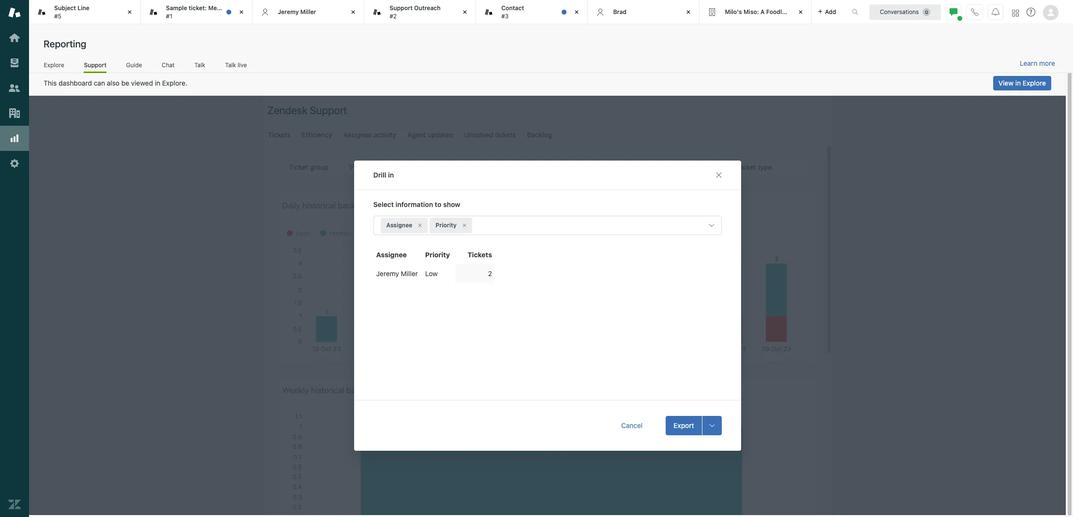 Task type: locate. For each thing, give the bounding box(es) containing it.
chat link
[[162, 61, 175, 72]]

1 horizontal spatial explore
[[1023, 79, 1046, 87]]

close image left #2
[[348, 7, 358, 17]]

zendesk support image
[[8, 6, 21, 19]]

talk left live
[[225, 61, 236, 69]]

more
[[1039, 59, 1055, 67]]

close image right outreach at the left of page
[[460, 7, 470, 17]]

tab containing contact
[[476, 0, 588, 24]]

3 close image from the left
[[684, 7, 694, 17]]

explore inside button
[[1023, 79, 1046, 87]]

talk inside talk live 'link'
[[225, 61, 236, 69]]

2 in from the left
[[1015, 79, 1021, 87]]

2 tab from the left
[[141, 0, 253, 24]]

add
[[825, 8, 836, 15]]

milo's
[[725, 8, 742, 15]]

0 vertical spatial explore
[[44, 61, 64, 69]]

1 vertical spatial explore
[[1023, 79, 1046, 87]]

add button
[[812, 0, 842, 24]]

3 close image from the left
[[572, 7, 582, 17]]

close image inside jeremy miller tab
[[348, 7, 358, 17]]

a
[[761, 8, 765, 15]]

talk inside talk link
[[194, 61, 205, 69]]

close image left brad
[[572, 7, 582, 17]]

main element
[[0, 0, 29, 517]]

jeremy miller
[[278, 8, 316, 15]]

explore
[[44, 61, 64, 69], [1023, 79, 1046, 87]]

in right view
[[1015, 79, 1021, 87]]

0 horizontal spatial support
[[84, 61, 106, 69]]

4 tab from the left
[[476, 0, 588, 24]]

close image right the foodlez
[[796, 7, 805, 17]]

4 close image from the left
[[796, 7, 805, 17]]

1 close image from the left
[[237, 7, 246, 17]]

support
[[390, 4, 413, 12], [84, 61, 106, 69]]

close image inside brad tab
[[684, 7, 694, 17]]

close image right the
[[237, 7, 246, 17]]

jeremy miller tab
[[253, 0, 364, 24]]

support inside the support outreach #2
[[390, 4, 413, 12]]

subject line #5
[[54, 4, 89, 20]]

support up #2
[[390, 4, 413, 12]]

explore up this
[[44, 61, 64, 69]]

contact #3
[[501, 4, 524, 20]]

1 in from the left
[[155, 79, 160, 87]]

view in explore button
[[993, 76, 1051, 90]]

close image for brad
[[684, 7, 694, 17]]

organizations image
[[8, 107, 21, 119]]

1 horizontal spatial talk
[[225, 61, 236, 69]]

tabs tab list
[[29, 0, 842, 24]]

talk live
[[225, 61, 247, 69]]

live
[[238, 61, 247, 69]]

close image left milo's
[[684, 7, 694, 17]]

reporting
[[44, 38, 86, 49]]

guide link
[[126, 61, 142, 72]]

learn more
[[1020, 59, 1055, 67]]

close image
[[125, 7, 135, 17], [460, 7, 470, 17], [572, 7, 582, 17]]

sample
[[166, 4, 187, 12]]

tab containing sample ticket: meet the ticket
[[141, 0, 253, 24]]

talk right chat
[[194, 61, 205, 69]]

2 close image from the left
[[348, 7, 358, 17]]

learn
[[1020, 59, 1037, 67]]

talk
[[194, 61, 205, 69], [225, 61, 236, 69]]

2 horizontal spatial close image
[[572, 7, 582, 17]]

close image inside milo's miso: a foodlez subsidiary tab
[[796, 7, 805, 17]]

0 horizontal spatial in
[[155, 79, 160, 87]]

2 talk from the left
[[225, 61, 236, 69]]

also
[[107, 79, 120, 87]]

milo's miso: a foodlez subsidiary tab
[[700, 0, 821, 24]]

close image
[[237, 7, 246, 17], [348, 7, 358, 17], [684, 7, 694, 17], [796, 7, 805, 17]]

learn more link
[[1020, 59, 1055, 68]]

milo's miso: a foodlez subsidiary
[[725, 8, 821, 15]]

0 horizontal spatial close image
[[125, 7, 135, 17]]

support for support
[[84, 61, 106, 69]]

zendesk products image
[[1012, 9, 1019, 16]]

1 horizontal spatial in
[[1015, 79, 1021, 87]]

close image for milo's miso: a foodlez subsidiary
[[796, 7, 805, 17]]

explore link
[[44, 61, 65, 72]]

3 tab from the left
[[364, 0, 476, 24]]

explore.
[[162, 79, 187, 87]]

close image for jeremy miller
[[348, 7, 358, 17]]

1 close image from the left
[[125, 7, 135, 17]]

1 vertical spatial support
[[84, 61, 106, 69]]

support up can
[[84, 61, 106, 69]]

foodlez
[[766, 8, 789, 15]]

in
[[155, 79, 160, 87], [1015, 79, 1021, 87]]

be
[[121, 79, 129, 87]]

0 horizontal spatial talk
[[194, 61, 205, 69]]

0 vertical spatial support
[[390, 4, 413, 12]]

1 horizontal spatial support
[[390, 4, 413, 12]]

1 horizontal spatial close image
[[460, 7, 470, 17]]

1 tab from the left
[[29, 0, 141, 24]]

2 close image from the left
[[460, 7, 470, 17]]

explore down learn more link
[[1023, 79, 1046, 87]]

chat
[[162, 61, 175, 69]]

in inside button
[[1015, 79, 1021, 87]]

in right viewed
[[155, 79, 160, 87]]

tab
[[29, 0, 141, 24], [141, 0, 253, 24], [364, 0, 476, 24], [476, 0, 588, 24]]

talk link
[[194, 61, 205, 72]]

brad
[[613, 8, 627, 15]]

1 talk from the left
[[194, 61, 205, 69]]

viewed
[[131, 79, 153, 87]]

0 horizontal spatial explore
[[44, 61, 64, 69]]

close image left "#1"
[[125, 7, 135, 17]]

close image for outreach
[[460, 7, 470, 17]]

support link
[[84, 61, 106, 73]]



Task type: describe. For each thing, give the bounding box(es) containing it.
this
[[44, 79, 57, 87]]

miso:
[[744, 8, 759, 15]]

get help image
[[1027, 8, 1035, 16]]

close image for line
[[125, 7, 135, 17]]

can
[[94, 79, 105, 87]]

talk for talk
[[194, 61, 205, 69]]

outreach
[[414, 4, 441, 12]]

#3
[[501, 12, 509, 20]]

miller
[[300, 8, 316, 15]]

meet
[[208, 4, 223, 12]]

view in explore
[[998, 79, 1046, 87]]

this dashboard can also be viewed in explore.
[[44, 79, 187, 87]]

close image inside tab
[[237, 7, 246, 17]]

support outreach #2
[[390, 4, 441, 20]]

ticket:
[[189, 4, 207, 12]]

#5
[[54, 12, 61, 20]]

talk for talk live
[[225, 61, 236, 69]]

zendesk image
[[8, 498, 21, 511]]

reporting image
[[8, 132, 21, 145]]

#2
[[390, 12, 397, 20]]

dashboard
[[59, 79, 92, 87]]

tab containing subject line
[[29, 0, 141, 24]]

jeremy
[[278, 8, 299, 15]]

brad tab
[[588, 0, 700, 24]]

line
[[78, 4, 89, 12]]

views image
[[8, 57, 21, 69]]

tab containing support outreach
[[364, 0, 476, 24]]

conversations
[[880, 8, 919, 15]]

the
[[224, 4, 233, 12]]

admin image
[[8, 157, 21, 170]]

view
[[998, 79, 1014, 87]]

button displays agent's chat status as online. image
[[950, 8, 957, 16]]

#1
[[166, 12, 172, 20]]

contact
[[501, 4, 524, 12]]

conversations button
[[869, 4, 941, 20]]

notifications image
[[992, 8, 1000, 16]]

support for support outreach #2
[[390, 4, 413, 12]]

talk live link
[[225, 61, 247, 72]]

sample ticket: meet the ticket #1
[[166, 4, 251, 20]]

get started image
[[8, 31, 21, 44]]

guide
[[126, 61, 142, 69]]

customers image
[[8, 82, 21, 94]]

ticket
[[235, 4, 251, 12]]

subsidiary
[[790, 8, 821, 15]]

subject
[[54, 4, 76, 12]]



Task type: vqa. For each thing, say whether or not it's contained in the screenshot.
right TALK
yes



